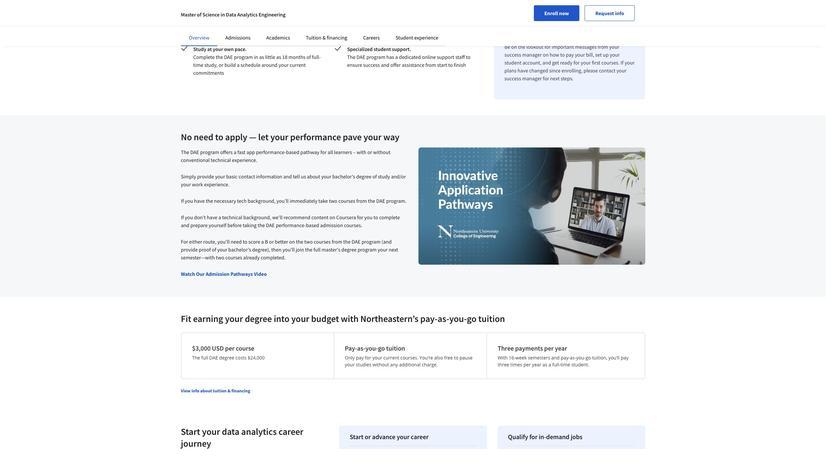 Task type: describe. For each thing, give the bounding box(es) containing it.
access your personalized link to enroll here!
[[505, 4, 601, 11]]

from inside for either route, you'll need to score a b or better on the two courses from the dae program (and provide proof of your bachelor's degree), then you'll join the full master's degree program your next semester—with two courses already completed.
[[332, 239, 342, 245]]

the inside if you don't have a technical background, we'll recommend content on coursera for you to complete and prepare yourself before taking the dae performance-based admission courses.
[[258, 222, 265, 229]]

0 vertical spatial you'll
[[277, 198, 289, 205]]

view info about tuition & financing link
[[181, 389, 250, 394]]

program inside specialized student support. the dae program has a dedicated online support staff to ensure success and offer assistance from start to finish
[[367, 54, 385, 60]]

dae inside study at your own pace. complete the dae program in as little as 18 months of full- time study,  or build a schedule around your current commitments
[[224, 54, 233, 60]]

dae inside the dae program offers a fast app performance-based pathway for all learners – with or without conventional technical experience.
[[190, 149, 199, 156]]

analytics
[[237, 11, 258, 18]]

start or advance your career
[[350, 433, 429, 442]]

student experience link
[[396, 34, 438, 41]]

full- inside study at your own pace. complete the dae program in as little as 18 months of full- time study,  or build a schedule around your current commitments
[[312, 54, 321, 60]]

for down the 'changed'
[[543, 75, 549, 82]]

1 vertical spatial financing
[[232, 389, 250, 394]]

pace.
[[235, 46, 247, 52]]

a inside congratulations—you're officially a northeastern student! be on the lookout for important messages from your success manager on how to pay your bill, set up your student account, and get ready for your first courses. if your plans have changed since enrolling, please contact your success manager for next steps.
[[579, 36, 582, 42]]

professional
[[379, 22, 406, 29]]

next inside congratulations—you're officially a northeastern student! be on the lookout for important messages from your success manager on how to pay your bill, set up your student account, and get ready for your first courses. if your plans have changed since enrolling, please contact your success manager for next steps.
[[550, 75, 560, 82]]

study at your own pace. complete the dae program in as little as 18 months of full- time study,  or build a schedule around your current commitments
[[193, 46, 321, 76]]

for up enrolling,
[[574, 59, 580, 66]]

for inside pay-as-you-go tuition only pay for your current courses. you're also free to pause your studies without any additional charge.
[[365, 355, 371, 362]]

1 vertical spatial courses
[[314, 239, 331, 245]]

a inside if you don't have a technical background, we'll recommend content on coursera for you to complete and prepare yourself before taking the dae performance-based admission courses.
[[219, 214, 221, 221]]

watch our admission pathways video
[[181, 271, 267, 278]]

and/or
[[391, 174, 406, 180]]

and inside congratulations—you're officially a northeastern student! be on the lookout for important messages from your success manager on how to pay your bill, set up your student account, and get ready for your first courses. if your plans have changed since enrolling, please contact your success manager for next steps.
[[543, 59, 551, 66]]

assistance
[[402, 62, 425, 68]]

edge inside "cutting-edge curriculum. dive into topics like big data, ai and machine learning to stay ahead in the ever-evolving data landscape"
[[211, 6, 222, 13]]

—
[[249, 131, 256, 143]]

work
[[192, 181, 203, 188]]

for left in-
[[530, 433, 538, 442]]

view info about tuition & financing
[[181, 389, 250, 394]]

program inside study at your own pace. complete the dae program in as little as 18 months of full- time study,  or build a schedule around your current commitments
[[234, 54, 253, 60]]

like inside "cutting-edge curriculum. dive into topics like big data, ai and machine learning to stay ahead in the ever-evolving data landscape"
[[228, 14, 236, 21]]

you down "work"
[[185, 198, 193, 205]]

data,
[[245, 14, 256, 21]]

contact inside congratulations—you're officially a northeastern student! be on the lookout for important messages from your success manager on how to pay your bill, set up your student account, and get ready for your first courses. if your plans have changed since enrolling, please contact your success manager for next steps.
[[599, 67, 616, 74]]

the inside study at your own pace. complete the dae program in as little as 18 months of full- time study,  or build a schedule around your current commitments
[[216, 54, 223, 60]]

account,
[[523, 59, 542, 66]]

start your data analytics career journey
[[181, 426, 304, 450]]

on right be
[[511, 44, 517, 50]]

free
[[444, 355, 453, 362]]

enroll now button
[[534, 5, 580, 21]]

giving
[[347, 22, 361, 29]]

bachelor's
[[332, 174, 355, 180]]

big
[[237, 14, 244, 21]]

performance- inside the dae program offers a fast app performance-based pathway for all learners – with or without conventional technical experience.
[[256, 149, 286, 156]]

to up offers
[[215, 131, 223, 143]]

tableau,
[[453, 14, 472, 21]]

degree inside for either route, you'll need to score a b or better on the two courses from the dae program (and provide proof of your bachelor's degree), then you'll join the full master's degree program your next semester—with two courses already completed.
[[341, 247, 357, 253]]

and inside "cutting-edge curriculum. dive into topics like big data, ai and machine learning to stay ahead in the ever-evolving data landscape"
[[263, 14, 271, 21]]

1 vertical spatial &
[[228, 389, 231, 394]]

2 horizontal spatial courses
[[338, 198, 355, 205]]

student experience
[[396, 34, 438, 41]]

sql
[[434, 14, 443, 21]]

master's
[[322, 247, 340, 253]]

semesters
[[528, 355, 550, 362]]

gain
[[347, 14, 357, 21]]

technical inside if you don't have a technical background, we'll recommend content on coursera for you to complete and prepare yourself before taking the dae performance-based admission courses.
[[222, 214, 242, 221]]

from inside congratulations—you're officially a northeastern student! be on the lookout for important messages from your success manager on how to pay your bill, set up your student account, and get ready for your first courses. if your plans have changed since enrolling, please contact your success manager for next steps.
[[598, 44, 608, 50]]

1 horizontal spatial as
[[276, 54, 281, 60]]

pay- for and
[[561, 355, 570, 362]]

in down the python,
[[419, 22, 423, 29]]

background, for tech
[[248, 198, 276, 205]]

on inside if you don't have a technical background, we'll recommend content on coursera for you to complete and prepare yourself before taking the dae performance-based admission courses.
[[330, 214, 335, 221]]

pay-as-you-go tuition list item
[[334, 334, 487, 379]]

–
[[353, 149, 356, 156]]

in inside "cutting-edge curriculum. dive into topics like big data, ai and machine learning to stay ahead in the ever-evolving data landscape"
[[218, 22, 222, 29]]

the inside "cutting-edge curriculum. dive into topics like big data, ai and machine learning to stay ahead in the ever-evolving data landscape"
[[223, 22, 231, 29]]

enroll
[[575, 4, 588, 11]]

don't
[[194, 214, 206, 221]]

go for three payments per year with 16-week semesters and pay-as-you-go tuition, you'll pay three times per year as a full-time student.
[[586, 355, 591, 362]]

score
[[248, 239, 260, 245]]

contact inside simply provide your basic contact information and tell us about your bachelor's degree of study and/or your work experience.
[[239, 174, 255, 180]]

request
[[596, 10, 614, 16]]

three
[[498, 345, 514, 353]]

18
[[282, 54, 287, 60]]

then
[[271, 247, 282, 253]]

2 vertical spatial success
[[505, 75, 521, 82]]

immediately
[[290, 198, 317, 205]]

you- for three payments per year with 16-week semesters and pay-as-you-go tuition, you'll pay three times per year as a full-time student.
[[576, 355, 586, 362]]

jobs
[[571, 433, 583, 442]]

better
[[275, 239, 288, 245]]

let
[[258, 131, 269, 143]]

or inside study at your own pace. complete the dae program in as little as 18 months of full- time study,  or build a schedule around your current commitments
[[219, 62, 223, 68]]

you'll inside three payments per year with 16-week semesters and pay-as-you-go tuition, you'll pay three times per year as a full-time student.
[[609, 355, 620, 362]]

analytics inside start your data analytics career journey
[[241, 426, 277, 438]]

performance- inside if you don't have a technical background, we'll recommend content on coursera for you to complete and prepare yourself before taking the dae performance-based admission courses.
[[276, 222, 306, 229]]

to right start
[[448, 62, 453, 68]]

provide inside for either route, you'll need to score a b or better on the two courses from the dae program (and provide proof of your bachelor's degree), then you'll join the full master's degree program your next semester—with two courses already completed.
[[181, 247, 198, 253]]

changed
[[529, 67, 548, 74]]

and inside specialized student support. the dae program has a dedicated online support staff to ensure success and offer assistance from start to finish
[[381, 62, 390, 68]]

or inside for either route, you'll need to score a b or better on the two courses from the dae program (and provide proof of your bachelor's degree), then you'll join the full master's degree program your next semester—with two courses already completed.
[[269, 239, 274, 245]]

academics link
[[266, 34, 290, 41]]

costs
[[236, 355, 247, 362]]

months
[[289, 54, 306, 60]]

degree inside $3,000 usd per course the full dae degree costs $24,000
[[219, 355, 234, 362]]

the down proficiency
[[371, 22, 378, 29]]

watch our admission pathways video link
[[181, 271, 267, 278]]

tuition,
[[592, 355, 607, 362]]

world
[[460, 22, 473, 29]]

you inside gain proficiency in tools like python, r, sql and tableau, giving you the professional edge  in the competitive world of analytics
[[362, 22, 370, 29]]

tech
[[237, 198, 247, 205]]

start for start your data analytics career journey
[[181, 426, 200, 438]]

three payments per year list item
[[487, 334, 640, 379]]

dae inside specialized student support. the dae program has a dedicated online support staff to ensure success and offer assistance from start to finish
[[357, 54, 365, 60]]

0 vertical spatial need
[[194, 131, 213, 143]]

2 vertical spatial two
[[216, 255, 224, 261]]

student inside specialized student support. the dae program has a dedicated online support staff to ensure success and offer assistance from start to finish
[[374, 46, 391, 52]]

to inside for either route, you'll need to score a b or better on the two courses from the dae program (and provide proof of your bachelor's degree), then you'll join the full master's degree program your next semester—with two courses already completed.
[[243, 239, 247, 245]]

and inside simply provide your basic contact information and tell us about your bachelor's degree of study and/or your work experience.
[[283, 174, 292, 180]]

to inside "cutting-edge curriculum. dive into topics like big data, ai and machine learning to stay ahead in the ever-evolving data landscape"
[[311, 14, 316, 21]]

full- inside three payments per year with 16-week semesters and pay-as-you-go tuition, you'll pay three times per year as a full-time student.
[[552, 362, 561, 368]]

dive
[[193, 14, 203, 21]]

complete
[[193, 54, 215, 60]]

already
[[505, 24, 522, 30]]

to inside pay-as-you-go tuition only pay for your current courses. you're also free to pause your studies without any additional charge.
[[454, 355, 459, 362]]

info for view
[[191, 389, 199, 394]]

16-
[[509, 355, 516, 362]]

now
[[559, 10, 569, 16]]

to inside if you don't have a technical background, we'll recommend content on coursera for you to complete and prepare yourself before taking the dae performance-based admission courses.
[[374, 214, 378, 221]]

if for if you have the necessary tech background, you'll immediately take two courses from the dae program.
[[181, 198, 184, 205]]

academics
[[266, 34, 290, 41]]

data inside start your data analytics career journey
[[222, 426, 240, 438]]

current inside study at your own pace. complete the dae program in as little as 18 months of full- time study,  or build a schedule around your current commitments
[[290, 62, 306, 68]]

degree inside simply provide your basic contact information and tell us about your bachelor's degree of study and/or your work experience.
[[356, 174, 371, 180]]

be
[[505, 44, 510, 50]]

as- for three payments per year with 16-week semesters and pay-as-you-go tuition, you'll pay three times per year as a full-time student.
[[570, 355, 576, 362]]

access your personalized link to enroll here! link
[[505, 4, 601, 11]]

pay inside three payments per year with 16-week semesters and pay-as-you-go tuition, you'll pay three times per year as a full-time student.
[[621, 355, 629, 362]]

experience. inside the dae program offers a fast app performance-based pathway for all learners – with or without conventional technical experience.
[[232, 157, 257, 164]]

student inside congratulations—you're officially a northeastern student! be on the lookout for important messages from your success manager on how to pay your bill, set up your student account, and get ready for your first courses. if your plans have changed since enrolling, please contact your success manager for next steps.
[[505, 59, 522, 66]]

of inside for either route, you'll need to score a b or better on the two courses from the dae program (and provide proof of your bachelor's degree), then you'll join the full master's degree program your next semester—with two courses already completed.
[[212, 247, 216, 253]]

experience. inside simply provide your basic contact information and tell us about your bachelor's degree of study and/or your work experience.
[[204, 181, 229, 188]]

study
[[378, 174, 390, 180]]

background, for technical
[[243, 214, 271, 221]]

need inside for either route, you'll need to score a b or better on the two courses from the dae program (and provide proof of your bachelor's degree), then you'll join the full master's degree program your next semester—with two courses already completed.
[[231, 239, 242, 245]]

have inside congratulations—you're officially a northeastern student! be on the lookout for important messages from your success manager on how to pay your bill, set up your student account, and get ready for your first courses. if your plans have changed since enrolling, please contact your success manager for next steps.
[[518, 67, 528, 74]]

1 vertical spatial with
[[341, 313, 359, 325]]

a inside the dae program offers a fast app performance-based pathway for all learners – with or without conventional technical experience.
[[234, 149, 236, 156]]

you left don't
[[185, 214, 193, 221]]

$3,000 usd per course the full dae degree costs $24,000
[[192, 345, 265, 362]]

of inside study at your own pace. complete the dae program in as little as 18 months of full- time study,  or build a schedule around your current commitments
[[307, 54, 311, 60]]

tuition & financing link
[[306, 34, 347, 41]]

1 horizontal spatial per
[[524, 362, 531, 368]]

about inside simply provide your basic contact information and tell us about your bachelor's degree of study and/or your work experience.
[[307, 174, 320, 180]]

0 vertical spatial tuition
[[478, 313, 505, 325]]

and inside if you don't have a technical background, we'll recommend content on coursera for you to complete and prepare yourself before taking the dae performance-based admission courses.
[[181, 222, 189, 229]]

courses. inside if you don't have a technical background, we'll recommend content on coursera for you to complete and prepare yourself before taking the dae performance-based admission courses.
[[344, 222, 362, 229]]

pathway
[[300, 149, 319, 156]]

competitive
[[433, 22, 459, 29]]

you'll
[[283, 247, 295, 253]]

if you have the necessary tech background, you'll immediately take two courses from the dae program.
[[181, 198, 408, 205]]

overview
[[189, 34, 210, 41]]

content
[[311, 214, 329, 221]]

data
[[226, 11, 236, 18]]

support
[[437, 54, 454, 60]]

studies
[[356, 362, 371, 368]]

1 vertical spatial two
[[304, 239, 313, 245]]

0 horizontal spatial about
[[200, 389, 212, 394]]

pause
[[460, 355, 473, 362]]

0 horizontal spatial have
[[194, 198, 205, 205]]

has
[[387, 54, 394, 60]]

payments
[[515, 345, 543, 353]]

three payments per year with 16-week semesters and pay-as-you-go tuition, you'll pay three times per year as a full-time student.
[[498, 345, 629, 368]]

or inside the dae program offers a fast app performance-based pathway for all learners – with or without conventional technical experience.
[[368, 149, 372, 156]]

tuition inside pay-as-you-go tuition only pay for your current courses. you're also free to pause your studies without any additional charge.
[[386, 345, 405, 353]]

provide inside simply provide your basic contact information and tell us about your bachelor's degree of study and/or your work experience.
[[197, 174, 214, 180]]

enroll
[[544, 10, 558, 16]]

for up how
[[545, 44, 551, 50]]

you left complete
[[364, 214, 373, 221]]

with
[[498, 355, 508, 362]]

congratulations—you're
[[505, 36, 558, 42]]

officially
[[559, 36, 578, 42]]

2 vertical spatial tuition
[[213, 389, 227, 394]]

either
[[189, 239, 202, 245]]

to inside congratulations—you're officially a northeastern student! be on the lookout for important messages from your success manager on how to pay your bill, set up your student account, and get ready for your first courses. if your plans have changed since enrolling, please contact your success manager for next steps.
[[560, 51, 565, 58]]

to right 'link'
[[570, 4, 574, 11]]

like inside gain proficiency in tools like python, r, sql and tableau, giving you the professional edge  in the competitive world of analytics
[[401, 14, 409, 21]]

ensure
[[347, 62, 362, 68]]

information
[[256, 174, 282, 180]]

the left necessary
[[206, 198, 213, 205]]

current inside pay-as-you-go tuition only pay for your current courses. you're also free to pause your studies without any additional charge.
[[383, 355, 399, 362]]

pave
[[343, 131, 362, 143]]

time inside study at your own pace. complete the dae program in as little as 18 months of full- time study,  or build a schedule around your current commitments
[[193, 62, 203, 68]]

a inside study at your own pace. complete the dae program in as little as 18 months of full- time study,  or build a schedule around your current commitments
[[237, 62, 240, 68]]

data inside "cutting-edge curriculum. dive into topics like big data, ai and machine learning to stay ahead in the ever-evolving data landscape"
[[262, 22, 272, 29]]

offer
[[391, 62, 401, 68]]

the down coursera
[[343, 239, 351, 245]]

without inside pay-as-you-go tuition only pay for your current courses. you're also free to pause your studies without any additional charge.
[[373, 362, 389, 368]]

request info
[[596, 10, 624, 16]]

courses. inside pay-as-you-go tuition only pay for your current courses. you're also free to pause your studies without any additional charge.
[[401, 355, 418, 362]]

yourself
[[209, 222, 226, 229]]

into for degree
[[274, 313, 290, 325]]

necessary
[[214, 198, 236, 205]]

1 horizontal spatial year
[[555, 345, 567, 353]]

dae left program.
[[376, 198, 385, 205]]

0 horizontal spatial courses
[[225, 255, 242, 261]]



Task type: vqa. For each thing, say whether or not it's contained in the screenshot.
right Beginner
no



Task type: locate. For each thing, give the bounding box(es) containing it.
on left how
[[543, 51, 549, 58]]

to left score
[[243, 239, 247, 245]]

into inside "cutting-edge curriculum. dive into topics like big data, ai and machine learning to stay ahead in the ever-evolving data landscape"
[[204, 14, 213, 21]]

2 vertical spatial go
[[586, 355, 591, 362]]

0 horizontal spatial go
[[378, 345, 385, 353]]

get
[[552, 59, 559, 66]]

and inside gain proficiency in tools like python, r, sql and tableau, giving you the professional edge  in the competitive world of analytics
[[444, 14, 452, 21]]

1 horizontal spatial data
[[262, 22, 272, 29]]

performance- down recommend
[[276, 222, 306, 229]]

1 horizontal spatial courses
[[314, 239, 331, 245]]

1 horizontal spatial &
[[323, 34, 326, 41]]

or right –
[[368, 149, 372, 156]]

recommend
[[284, 214, 310, 221]]

1 horizontal spatial edge
[[407, 22, 418, 29]]

full- left student.
[[552, 362, 561, 368]]

admission
[[206, 271, 230, 278]]

1 horizontal spatial courses.
[[401, 355, 418, 362]]

week
[[516, 355, 527, 362]]

the up 'ensure'
[[347, 54, 356, 60]]

if for if you don't have a technical background, we'll recommend content on coursera for you to complete and prepare yourself before taking the dae performance-based admission courses.
[[181, 214, 184, 221]]

you're
[[420, 355, 433, 362]]

background, inside if you don't have a technical background, we'll recommend content on coursera for you to complete and prepare yourself before taking the dae performance-based admission courses.
[[243, 214, 271, 221]]

2 vertical spatial the
[[192, 355, 200, 362]]

courses up coursera
[[338, 198, 355, 205]]

0 vertical spatial next
[[550, 75, 560, 82]]

0 horizontal spatial experience.
[[204, 181, 229, 188]]

info
[[615, 10, 624, 16], [191, 389, 199, 394]]

0 horizontal spatial you'll
[[217, 239, 230, 245]]

finish
[[454, 62, 466, 68]]

manager down the 'changed'
[[522, 75, 542, 82]]

go for fit earning your degree into your budget with northeastern's pay-as-you-go tuition
[[467, 313, 477, 325]]

success for program
[[363, 62, 380, 68]]

student
[[374, 46, 391, 52], [505, 59, 522, 66]]

0 horizontal spatial data
[[222, 426, 240, 438]]

overview link
[[189, 34, 210, 41]]

of right master
[[197, 11, 202, 18]]

1 horizontal spatial go
[[467, 313, 477, 325]]

start
[[181, 426, 200, 438], [350, 433, 364, 442]]

2 manager from the top
[[522, 75, 542, 82]]

to right 'staff'
[[466, 54, 471, 60]]

on up admission
[[330, 214, 335, 221]]

1 vertical spatial data
[[222, 426, 240, 438]]

for
[[545, 44, 551, 50], [574, 59, 580, 66], [543, 75, 549, 82], [321, 149, 327, 156], [357, 214, 363, 221], [365, 355, 371, 362], [530, 433, 538, 442]]

1 vertical spatial you-
[[366, 345, 378, 353]]

study
[[193, 46, 206, 52]]

your inside start your data analytics career journey
[[202, 426, 220, 438]]

0 vertical spatial you-
[[449, 313, 467, 325]]

if down the "simply"
[[181, 198, 184, 205]]

2 vertical spatial have
[[207, 214, 217, 221]]

qualify
[[508, 433, 528, 442]]

full inside $3,000 usd per course the full dae degree costs $24,000
[[201, 355, 208, 362]]

degree),
[[252, 247, 270, 253]]

pay inside pay-as-you-go tuition only pay for your current courses. you're also free to pause your studies without any additional charge.
[[356, 355, 364, 362]]

the down topics in the left top of the page
[[223, 22, 231, 29]]

0 horizontal spatial courses.
[[344, 222, 362, 229]]

careers link
[[363, 34, 380, 41]]

1 horizontal spatial experience.
[[232, 157, 257, 164]]

2 horizontal spatial two
[[329, 198, 337, 205]]

0 vertical spatial &
[[323, 34, 326, 41]]

provide down 'for'
[[181, 247, 198, 253]]

have up yourself
[[207, 214, 217, 221]]

1 horizontal spatial career
[[411, 433, 429, 442]]

1 vertical spatial technical
[[222, 214, 242, 221]]

watch
[[181, 271, 195, 278]]

advance
[[372, 433, 396, 442]]

the down r, at the top right of the page
[[424, 22, 432, 29]]

0 vertical spatial analytics
[[347, 30, 367, 37]]

as- inside pay-as-you-go tuition only pay for your current courses. you're also free to pause your studies without any additional charge.
[[357, 345, 366, 353]]

0 horizontal spatial full
[[201, 355, 208, 362]]

if
[[621, 59, 624, 66], [181, 198, 184, 205], [181, 214, 184, 221]]

based down content
[[306, 222, 319, 229]]

and left get
[[543, 59, 551, 66]]

pay right tuition,
[[621, 355, 629, 362]]

dae inside for either route, you'll need to score a b or better on the two courses from the dae program (and provide proof of your bachelor's degree), then you'll join the full master's degree program your next semester—with two courses already completed.
[[352, 239, 361, 245]]

enrolling,
[[562, 67, 583, 74]]

about right us
[[307, 174, 320, 180]]

0 vertical spatial course
[[560, 24, 575, 30]]

a inside specialized student support. the dae program has a dedicated online support staff to ensure success and offer assistance from start to finish
[[395, 54, 398, 60]]

0 vertical spatial go
[[467, 313, 477, 325]]

1 vertical spatial analytics
[[241, 426, 277, 438]]

0 horizontal spatial current
[[290, 62, 306, 68]]

or left 'advance'
[[365, 433, 371, 442]]

program inside the dae program offers a fast app performance-based pathway for all learners – with or without conventional technical experience.
[[200, 149, 219, 156]]

success right 'ensure'
[[363, 62, 380, 68]]

0 vertical spatial manager
[[522, 51, 542, 58]]

dae inside if you don't have a technical background, we'll recommend content on coursera for you to complete and prepare yourself before taking the dae performance-based admission courses.
[[266, 222, 275, 229]]

per for course
[[225, 345, 235, 353]]

0 vertical spatial contact
[[599, 67, 616, 74]]

on up you'll at the bottom of page
[[289, 239, 295, 245]]

course up officially
[[560, 24, 575, 30]]

success for be
[[505, 51, 521, 58]]

the down congratulations—you're
[[518, 44, 525, 50]]

courses. inside congratulations—you're officially a northeastern student! be on the lookout for important messages from your success manager on how to pay your bill, set up your student account, and get ready for your first courses. if your plans have changed since enrolling, please contact your success manager for next steps.
[[602, 59, 620, 66]]

2 vertical spatial you'll
[[609, 355, 620, 362]]

view
[[181, 389, 191, 394]]

1 horizontal spatial full
[[314, 247, 321, 253]]

1 horizontal spatial financing
[[327, 34, 347, 41]]

without inside the dae program offers a fast app performance-based pathway for all learners – with or without conventional technical experience.
[[373, 149, 391, 156]]

1 horizontal spatial need
[[231, 239, 242, 245]]

info for request
[[615, 10, 624, 16]]

of inside simply provide your basic contact information and tell us about your bachelor's degree of study and/or your work experience.
[[373, 174, 377, 180]]

technical up before
[[222, 214, 242, 221]]

budget
[[311, 313, 339, 325]]

courses. down up
[[602, 59, 620, 66]]

0 horizontal spatial contact
[[239, 174, 255, 180]]

2 vertical spatial courses.
[[401, 355, 418, 362]]

edge down the python,
[[407, 22, 418, 29]]

and right ai
[[263, 14, 271, 21]]

a right has
[[395, 54, 398, 60]]

request info button
[[585, 5, 635, 21]]

1 horizontal spatial contact
[[599, 67, 616, 74]]

you- for fit earning your degree into your budget with northeastern's pay-as-you-go tuition
[[449, 313, 467, 325]]

pay up ready
[[566, 51, 574, 58]]

per inside $3,000 usd per course the full dae degree costs $24,000
[[225, 345, 235, 353]]

the inside the dae program offers a fast app performance-based pathway for all learners – with or without conventional technical experience.
[[181, 149, 189, 156]]

1 vertical spatial courses.
[[344, 222, 362, 229]]

1 manager from the top
[[522, 51, 542, 58]]

in
[[221, 11, 225, 18], [384, 14, 388, 21], [218, 22, 222, 29], [419, 22, 423, 29], [254, 54, 258, 60]]

usd
[[212, 345, 224, 353]]

0 horizontal spatial pay
[[356, 355, 364, 362]]

0 horizontal spatial full-
[[312, 54, 321, 60]]

two right take
[[329, 198, 337, 205]]

to right learning
[[311, 14, 316, 21]]

edge inside gain proficiency in tools like python, r, sql and tableau, giving you the professional edge  in the competitive world of analytics
[[407, 22, 418, 29]]

1 vertical spatial edge
[[407, 22, 418, 29]]

performance- down let
[[256, 149, 286, 156]]

take
[[318, 198, 328, 205]]

1 horizontal spatial based
[[306, 222, 319, 229]]

next inside for either route, you'll need to score a b or better on the two courses from the dae program (and provide proof of your bachelor's degree), then you'll join the full master's degree program your next semester—with two courses already completed.
[[389, 247, 398, 253]]

0 horizontal spatial as
[[259, 54, 264, 60]]

completed.
[[261, 255, 286, 261]]

dae inside $3,000 usd per course the full dae degree costs $24,000
[[209, 355, 218, 362]]

2 horizontal spatial go
[[586, 355, 591, 362]]

0 vertical spatial about
[[307, 174, 320, 180]]

or left build
[[219, 62, 223, 68]]

for up studies
[[365, 355, 371, 362]]

analytics
[[347, 30, 367, 37], [241, 426, 277, 438]]

0 vertical spatial pay-
[[420, 313, 438, 325]]

degree
[[356, 174, 371, 180], [341, 247, 357, 253], [245, 313, 272, 325], [219, 355, 234, 362]]

pay up studies
[[356, 355, 364, 362]]

2 vertical spatial you-
[[576, 355, 586, 362]]

set
[[595, 51, 602, 58]]

in up schedule in the left top of the page
[[254, 54, 258, 60]]

experience. down the basic
[[204, 181, 229, 188]]

around
[[262, 62, 278, 68]]

per up semesters
[[544, 345, 554, 353]]

you- inside pay-as-you-go tuition only pay for your current courses. you're also free to pause your studies without any additional charge.
[[366, 345, 378, 353]]

with
[[357, 149, 366, 156], [341, 313, 359, 325]]

2 horizontal spatial as
[[543, 362, 547, 368]]

&
[[323, 34, 326, 41], [228, 389, 231, 394]]

own
[[224, 46, 234, 52]]

schedule
[[241, 62, 261, 68]]

dae up conventional
[[190, 149, 199, 156]]

1 vertical spatial you'll
[[217, 239, 230, 245]]

time inside three payments per year with 16-week semesters and pay-as-you-go tuition, you'll pay three times per year as a full-time student.
[[561, 362, 570, 368]]

lookout
[[527, 44, 544, 50]]

have down the account,
[[518, 67, 528, 74]]

for
[[181, 239, 188, 245]]

student up has
[[374, 46, 391, 52]]

you'll up we'll
[[277, 198, 289, 205]]

to left complete
[[374, 214, 378, 221]]

for inside the dae program offers a fast app performance-based pathway for all learners – with or without conventional technical experience.
[[321, 149, 327, 156]]

for inside if you don't have a technical background, we'll recommend content on coursera for you to complete and prepare yourself before taking the dae performance-based admission courses.
[[357, 214, 363, 221]]

manager up the account,
[[522, 51, 542, 58]]

with right budget
[[341, 313, 359, 325]]

cutting-edge curriculum. dive into topics like big data, ai and machine learning to stay ahead in the ever-evolving data landscape
[[193, 6, 316, 29]]

as left the little
[[259, 54, 264, 60]]

course for your
[[560, 24, 575, 30]]

as left 18
[[276, 54, 281, 60]]

a down semesters
[[549, 362, 551, 368]]

success down plans
[[505, 75, 521, 82]]

science
[[203, 11, 220, 18]]

experience.
[[232, 157, 257, 164], [204, 181, 229, 188]]

based inside if you don't have a technical background, we'll recommend content on coursera for you to complete and prepare yourself before taking the dae performance-based admission courses.
[[306, 222, 319, 229]]

how
[[550, 51, 559, 58]]

0 vertical spatial performance-
[[256, 149, 286, 156]]

edge
[[211, 6, 222, 13], [407, 22, 418, 29]]

the down $3,000 on the bottom left
[[192, 355, 200, 362]]

0 horizontal spatial time
[[193, 62, 203, 68]]

1 horizontal spatial analytics
[[347, 30, 367, 37]]

learners
[[334, 149, 352, 156]]

a inside for either route, you'll need to score a b or better on the two courses from the dae program (and provide proof of your bachelor's degree), then you'll join the full master's degree program your next semester—with two courses already completed.
[[261, 239, 264, 245]]

fast
[[237, 149, 245, 156]]

0 horizontal spatial next
[[389, 247, 398, 253]]

info right view
[[191, 389, 199, 394]]

1 horizontal spatial you-
[[449, 313, 467, 325]]

additional
[[399, 362, 421, 368]]

pay- for northeastern's
[[420, 313, 438, 325]]

performance-
[[256, 149, 286, 156], [276, 222, 306, 229]]

to right 'free'
[[454, 355, 459, 362]]

per down week on the bottom of page
[[524, 362, 531, 368]]

2 horizontal spatial courses.
[[602, 59, 620, 66]]

student up plans
[[505, 59, 522, 66]]

of down route,
[[212, 247, 216, 253]]

of
[[197, 11, 202, 18], [474, 22, 478, 29], [307, 54, 311, 60], [373, 174, 377, 180], [212, 247, 216, 253]]

into for dive
[[204, 14, 213, 21]]

1 horizontal spatial as-
[[438, 313, 449, 325]]

full-
[[312, 54, 321, 60], [552, 362, 561, 368]]

dae down coursera
[[352, 239, 361, 245]]

contact down the first
[[599, 67, 616, 74]]

the left program.
[[368, 198, 375, 205]]

taking
[[243, 222, 257, 229]]

in left tools
[[384, 14, 388, 21]]

career for start or advance your career
[[411, 433, 429, 442]]

start inside start your data analytics career journey
[[181, 426, 200, 438]]

1 vertical spatial based
[[306, 222, 319, 229]]

courses down bachelor's
[[225, 255, 242, 261]]

the up conventional
[[181, 149, 189, 156]]

also
[[434, 355, 443, 362]]

course inside $3,000 usd per course the full dae degree costs $24,000
[[236, 345, 254, 353]]

1 vertical spatial manager
[[522, 75, 542, 82]]

2 like from the left
[[401, 14, 409, 21]]

technical inside the dae program offers a fast app performance-based pathway for all learners – with or without conventional technical experience.
[[211, 157, 231, 164]]

here!
[[589, 4, 601, 11]]

tell
[[293, 174, 300, 180]]

specialized
[[347, 46, 373, 52]]

0 vertical spatial have
[[518, 67, 528, 74]]

way
[[383, 131, 400, 143]]

as- for fit earning your degree into your budget with northeastern's pay-as-you-go tuition
[[438, 313, 449, 325]]

full- right months
[[312, 54, 321, 60]]

edge up topics in the left top of the page
[[211, 6, 222, 13]]

python,
[[410, 14, 427, 21]]

career for start your data analytics career journey
[[279, 426, 304, 438]]

apply
[[225, 131, 247, 143]]

2 horizontal spatial pay
[[621, 355, 629, 362]]

current
[[290, 62, 306, 68], [383, 355, 399, 362]]

already
[[243, 255, 260, 261]]

0 vertical spatial the
[[347, 54, 356, 60]]

a right build
[[237, 62, 240, 68]]

$3,000 usd per course list item
[[182, 334, 334, 379]]

0 vertical spatial as-
[[438, 313, 449, 325]]

of inside gain proficiency in tools like python, r, sql and tableau, giving you the professional edge  in the competitive world of analytics
[[474, 22, 478, 29]]

0 vertical spatial info
[[615, 10, 624, 16]]

offers
[[220, 149, 233, 156]]

commitments
[[193, 70, 224, 76]]

as inside three payments per year with 16-week semesters and pay-as-you-go tuition, you'll pay three times per year as a full-time student.
[[543, 362, 547, 368]]

master of science in data analytics engineering
[[181, 11, 286, 18]]

or right b
[[269, 239, 274, 245]]

need right no
[[194, 131, 213, 143]]

0 vertical spatial experience.
[[232, 157, 257, 164]]

1 horizontal spatial info
[[615, 10, 624, 16]]

admission
[[320, 222, 343, 229]]

for either route, you'll need to score a b or better on the two courses from the dae program (and provide proof of your bachelor's degree), then you'll join the full master's degree program your next semester—with two courses already completed.
[[181, 239, 398, 261]]

0 horizontal spatial analytics
[[241, 426, 277, 438]]

and
[[263, 14, 271, 21], [444, 14, 452, 21], [543, 59, 551, 66], [381, 62, 390, 68], [283, 174, 292, 180], [181, 222, 189, 229], [551, 355, 560, 362]]

and inside three payments per year with 16-week semesters and pay-as-you-go tuition, you'll pay three times per year as a full-time student.
[[551, 355, 560, 362]]

1 vertical spatial time
[[561, 362, 570, 368]]

1 vertical spatial full-
[[552, 362, 561, 368]]

have inside if you don't have a technical background, we'll recommend content on coursera for you to complete and prepare yourself before taking the dae performance-based admission courses.
[[207, 214, 217, 221]]

time left student.
[[561, 362, 570, 368]]

on inside for either route, you'll need to score a b or better on the two courses from the dae program (and provide proof of your bachelor's degree), then you'll join the full master's degree program your next semester—with two courses already completed.
[[289, 239, 295, 245]]

per for year
[[544, 345, 554, 353]]

start for start or advance your career
[[350, 433, 364, 442]]

0 horizontal spatial need
[[194, 131, 213, 143]]

proof
[[199, 247, 211, 253]]

1 vertical spatial need
[[231, 239, 242, 245]]

1 horizontal spatial student
[[505, 59, 522, 66]]

courses up master's
[[314, 239, 331, 245]]

from inside specialized student support. the dae program has a dedicated online support staff to ensure success and offer assistance from start to finish
[[426, 62, 436, 68]]

pathways
[[231, 271, 253, 278]]

0 horizontal spatial year
[[532, 362, 541, 368]]

charge.
[[422, 362, 438, 368]]

the inside congratulations—you're officially a northeastern student! be on the lookout for important messages from your success manager on how to pay your bill, set up your student account, and get ready for your first courses. if your plans have changed since enrolling, please contact your success manager for next steps.
[[518, 44, 525, 50]]

you'll inside for either route, you'll need to score a b or better on the two courses from the dae program (and provide proof of your bachelor's degree), then you'll join the full master's degree program your next semester—with two courses already completed.
[[217, 239, 230, 245]]

dae down we'll
[[266, 222, 275, 229]]

0 vertical spatial courses.
[[602, 59, 620, 66]]

2 horizontal spatial you-
[[576, 355, 586, 362]]

if you don't have a technical background, we'll recommend content on coursera for you to complete and prepare yourself before taking the dae performance-based admission courses.
[[181, 214, 400, 229]]

dae
[[224, 54, 233, 60], [357, 54, 365, 60], [190, 149, 199, 156], [376, 198, 385, 205], [266, 222, 275, 229], [352, 239, 361, 245], [209, 355, 218, 362]]

bill,
[[586, 51, 594, 58]]

info inside 'button'
[[615, 10, 624, 16]]

stay
[[193, 22, 202, 29]]

in left the data
[[221, 11, 225, 18]]

link
[[561, 4, 569, 11]]

about
[[307, 174, 320, 180], [200, 389, 212, 394]]

1 like from the left
[[228, 14, 236, 21]]

as- inside three payments per year with 16-week semesters and pay-as-you-go tuition, you'll pay three times per year as a full-time student.
[[570, 355, 576, 362]]

next down since
[[550, 75, 560, 82]]

the up join
[[296, 239, 303, 245]]

and left tell
[[283, 174, 292, 180]]

of left 'study'
[[373, 174, 377, 180]]

you'll right route,
[[217, 239, 230, 245]]

provide up "work"
[[197, 174, 214, 180]]

with inside the dae program offers a fast app performance-based pathway for all learners – with or without conventional technical experience.
[[357, 149, 366, 156]]

technical down offers
[[211, 157, 231, 164]]

the right join
[[305, 247, 313, 253]]

a left b
[[261, 239, 264, 245]]

on
[[511, 44, 517, 50], [543, 51, 549, 58], [330, 214, 335, 221], [289, 239, 295, 245]]

1 vertical spatial into
[[274, 313, 290, 325]]

a left fast at the top of page
[[234, 149, 236, 156]]

1 vertical spatial provide
[[181, 247, 198, 253]]

go inside pay-as-you-go tuition only pay for your current courses. you're also free to pause your studies without any additional charge.
[[378, 345, 385, 353]]

if inside congratulations—you're officially a northeastern student! be on the lookout for important messages from your success manager on how to pay your bill, set up your student account, and get ready for your first courses. if your plans have changed since enrolling, please contact your success manager for next steps.
[[621, 59, 624, 66]]

the right taking
[[258, 222, 265, 229]]

a inside three payments per year with 16-week semesters and pay-as-you-go tuition, you'll pay three times per year as a full-time student.
[[549, 362, 551, 368]]

of right months
[[307, 54, 311, 60]]

success inside specialized student support. the dae program has a dedicated online support staff to ensure success and offer assistance from start to finish
[[363, 62, 380, 68]]

year right payments
[[555, 345, 567, 353]]

pay- inside three payments per year with 16-week semesters and pay-as-you-go tuition, you'll pay three times per year as a full-time student.
[[561, 355, 570, 362]]

the inside specialized student support. the dae program has a dedicated online support staff to ensure success and offer assistance from start to finish
[[347, 54, 356, 60]]

0 vertical spatial background,
[[248, 198, 276, 205]]

based inside the dae program offers a fast app performance-based pathway for all learners – with or without conventional technical experience.
[[286, 149, 299, 156]]

go inside three payments per year with 16-week semesters and pay-as-you-go tuition, you'll pay three times per year as a full-time student.
[[586, 355, 591, 362]]

1 vertical spatial performance-
[[276, 222, 306, 229]]

0 horizontal spatial pay-
[[420, 313, 438, 325]]

0 vertical spatial time
[[193, 62, 203, 68]]

time down complete
[[193, 62, 203, 68]]

$24,000
[[248, 355, 265, 362]]

contact
[[599, 67, 616, 74], [239, 174, 255, 180]]

full inside for either route, you'll need to score a b or better on the two courses from the dae program (and provide proof of your bachelor's degree), then you'll join the full master's degree program your next semester—with two courses already completed.
[[314, 247, 321, 253]]

1 horizontal spatial into
[[274, 313, 290, 325]]

admissions link
[[225, 34, 251, 41]]

you down proficiency
[[362, 22, 370, 29]]

pay inside congratulations—you're officially a northeastern student! be on the lookout for important messages from your success manager on how to pay your bill, set up your student account, and get ready for your first courses. if your plans have changed since enrolling, please contact your success manager for next steps.
[[566, 51, 574, 58]]

the inside $3,000 usd per course the full dae degree costs $24,000
[[192, 355, 200, 362]]

0 horizontal spatial &
[[228, 389, 231, 394]]

based
[[286, 149, 299, 156], [306, 222, 319, 229]]

as-
[[438, 313, 449, 325], [357, 345, 366, 353], [570, 355, 576, 362]]

0 vertical spatial financing
[[327, 34, 347, 41]]

analytics inside gain proficiency in tools like python, r, sql and tableau, giving you the professional edge  in the competitive world of analytics
[[347, 30, 367, 37]]

1 horizontal spatial next
[[550, 75, 560, 82]]

background, up taking
[[243, 214, 271, 221]]

in down topics in the left top of the page
[[218, 22, 222, 29]]

online
[[422, 54, 436, 60]]

list containing $3,000 usd per course
[[181, 333, 645, 380]]

all
[[328, 149, 333, 156]]

0 vertical spatial courses
[[338, 198, 355, 205]]

without left any
[[373, 362, 389, 368]]

0 horizontal spatial tuition
[[213, 389, 227, 394]]

1 horizontal spatial you'll
[[277, 198, 289, 205]]

0 vertical spatial if
[[621, 59, 624, 66]]

full down $3,000 on the bottom left
[[201, 355, 208, 362]]

course for per
[[236, 345, 254, 353]]

dae down own
[[224, 54, 233, 60]]

1 vertical spatial year
[[532, 362, 541, 368]]

0 horizontal spatial based
[[286, 149, 299, 156]]

1 vertical spatial full
[[201, 355, 208, 362]]

list
[[181, 333, 645, 380]]

and left prepare
[[181, 222, 189, 229]]

background, right tech
[[248, 198, 276, 205]]



